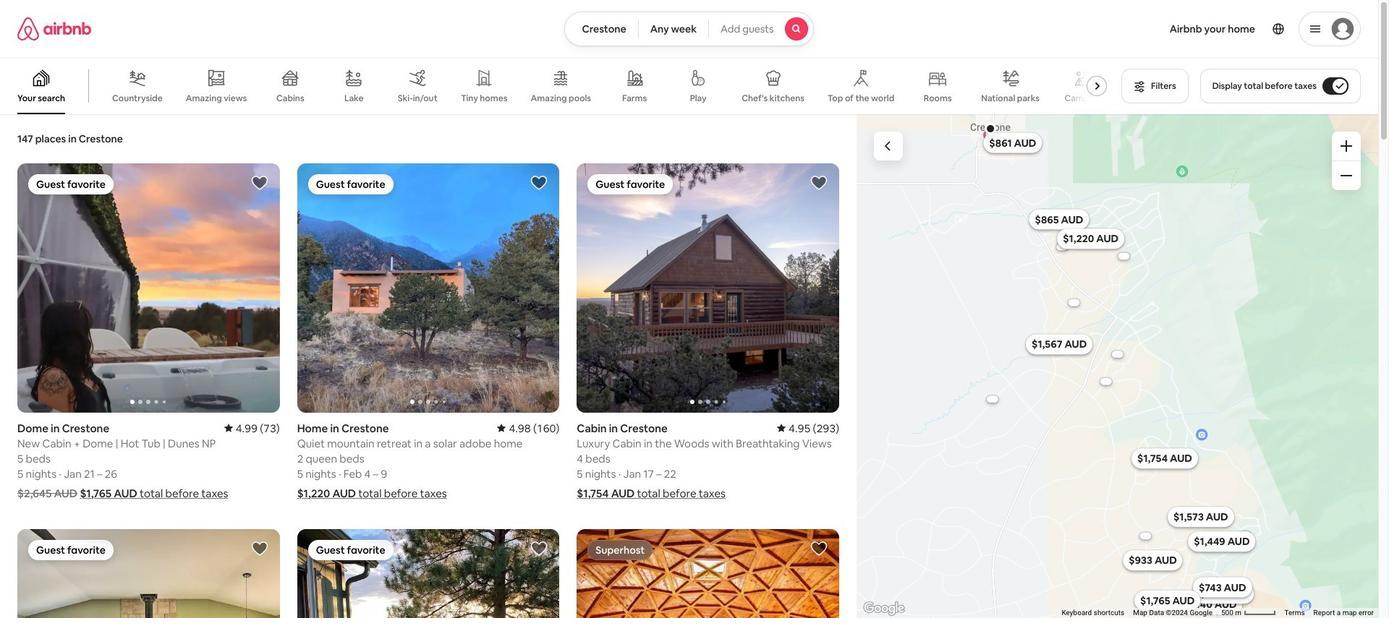 Task type: vqa. For each thing, say whether or not it's contained in the screenshot.
Google 'image' at bottom right
yes



Task type: locate. For each thing, give the bounding box(es) containing it.
zoom in image
[[1341, 140, 1353, 152]]

group
[[0, 58, 1113, 114], [17, 164, 280, 413], [297, 164, 560, 413], [577, 164, 840, 413], [17, 529, 280, 619], [297, 529, 560, 619], [577, 529, 840, 619]]

google image
[[861, 600, 908, 619]]

4.95 out of 5 average rating,  293 reviews image
[[777, 422, 840, 435]]

add to wishlist: dome in crestone image
[[811, 540, 828, 558]]

None search field
[[564, 12, 815, 46]]

profile element
[[832, 0, 1361, 58]]

add to wishlist: home in crestone image
[[531, 174, 548, 192]]

google map
showing 20 stays. region
[[857, 114, 1379, 619]]



Task type: describe. For each thing, give the bounding box(es) containing it.
4.98 out of 5 average rating,  160 reviews image
[[497, 422, 560, 435]]

add to wishlist: home in crestone image
[[531, 540, 548, 558]]

4.99 out of 5 average rating,  73 reviews image
[[224, 422, 280, 435]]

add to wishlist: dome in crestone image
[[251, 174, 268, 192]]

zoom out image
[[1341, 170, 1353, 182]]

add to wishlist: cabin in crestone image
[[811, 174, 828, 192]]

the location you searched image
[[985, 123, 996, 134]]

add to wishlist: cabin in crestone image
[[251, 540, 268, 558]]



